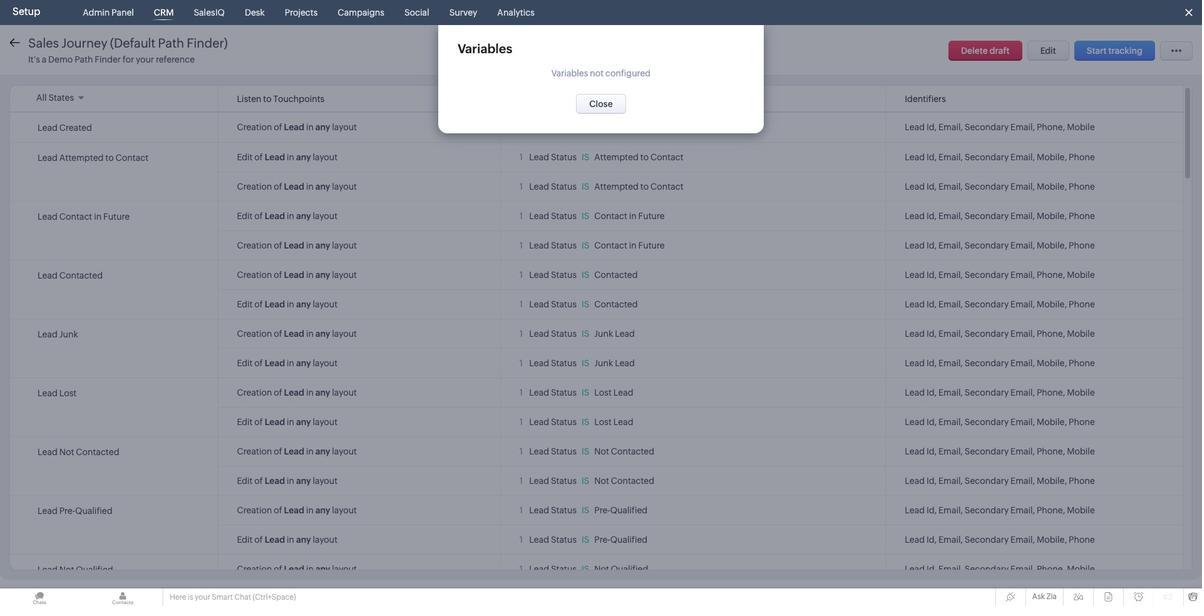 Task type: locate. For each thing, give the bounding box(es) containing it.
here
[[170, 593, 186, 602]]

ask zia
[[1033, 592, 1057, 601]]

campaigns link
[[333, 0, 389, 25]]

your
[[195, 593, 210, 602]]

campaigns
[[338, 8, 384, 18]]

setup
[[13, 6, 40, 18]]

ask
[[1033, 592, 1045, 601]]

survey link
[[444, 0, 482, 25]]

salesiq
[[194, 8, 225, 18]]

smart
[[212, 593, 233, 602]]

social
[[405, 8, 429, 18]]

(ctrl+space)
[[253, 593, 296, 602]]

analytics link
[[492, 0, 540, 25]]



Task type: describe. For each thing, give the bounding box(es) containing it.
desk link
[[240, 0, 270, 25]]

admin panel link
[[78, 0, 139, 25]]

is
[[188, 593, 193, 602]]

chat
[[234, 593, 251, 602]]

here is your smart chat (ctrl+space)
[[170, 593, 296, 602]]

contacts image
[[83, 589, 162, 606]]

projects
[[285, 8, 318, 18]]

crm link
[[149, 0, 179, 25]]

zia
[[1047, 592, 1057, 601]]

salesiq link
[[189, 0, 230, 25]]

crm
[[154, 8, 174, 18]]

desk
[[245, 8, 265, 18]]

admin
[[83, 8, 110, 18]]

projects link
[[280, 0, 323, 25]]

analytics
[[497, 8, 535, 18]]

chats image
[[0, 589, 79, 606]]

survey
[[449, 8, 477, 18]]

admin panel
[[83, 8, 134, 18]]

social link
[[400, 0, 434, 25]]

panel
[[112, 8, 134, 18]]



